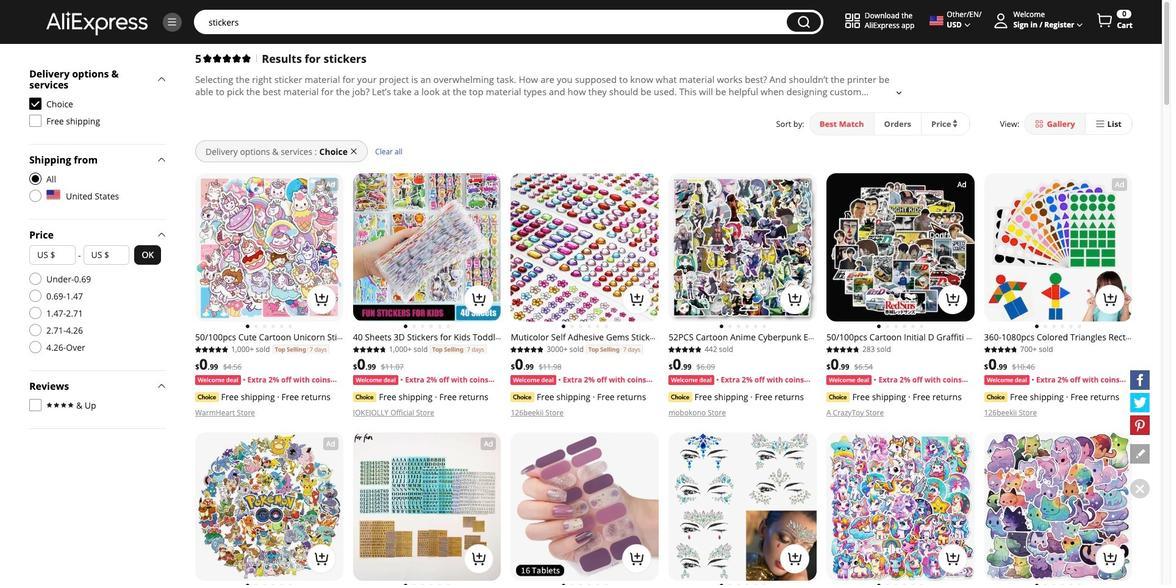 Task type: locate. For each thing, give the bounding box(es) containing it.
2 vertical spatial 11l24uk image
[[29, 341, 41, 353]]

11l24uk image
[[29, 290, 41, 302], [29, 307, 41, 319], [29, 341, 41, 353]]

10/30/50pcs unicorn flight pvc sticker aesthetic decoration scrapbooking children's korean stationery school supplies for kids image
[[827, 433, 975, 581]]

1sqid_b image
[[167, 16, 178, 27]]

2 11l24uk image from the top
[[29, 273, 41, 285]]

4ftxrwp image
[[29, 115, 41, 127]]

1 vertical spatial 11l24uk image
[[29, 273, 41, 285]]

2 vertical spatial 11l24uk image
[[29, 324, 41, 336]]

0 vertical spatial 11l24uk image
[[29, 290, 41, 302]]

6pcs mermaid face jewels gems rhinestones rave eye body temporary stickers crystal face stickers decorations for festival party image
[[669, 433, 817, 581]]

11l24uk image
[[29, 190, 41, 202], [29, 273, 41, 285], [29, 324, 41, 336]]

None button
[[787, 12, 821, 32]]

0 vertical spatial 11l24uk image
[[29, 190, 41, 202]]

1 vertical spatial 11l24uk image
[[29, 307, 41, 319]]

50/100pcs cute cartoon unicorn stickers for laptop luggage phone car scooter funny vinyl decal for kids girl children gift image
[[195, 173, 343, 321]]

40 sheets 3d stickers for kids toddlers puffy stickers variety pack for scrapbooking bullet journal toys for children girls boy image
[[353, 173, 501, 321]]

10/30/50pcs cute starry sky cat pvc sticker aesthetic chidlren's stationery decoration scrapbooking school supplies for kids image
[[984, 433, 1132, 581]]



Task type: describe. For each thing, give the bounding box(es) containing it.
1 11l24uk image from the top
[[29, 190, 41, 202]]

52pcs cartoon anime cyberpunk edgerunners stickers for suitcase skateboard guitar laptop decor waterproof sticker kids toys image
[[669, 173, 817, 321]]

for fun 2-9mm alphabet letters numbers decor stickers gold silver epoxy resin filler for diy silicone molds craft making image
[[353, 433, 501, 581]]

shoes men text field
[[203, 16, 781, 28]]

50/100pcs cartoon initial d graffiti stickers car guitar motorcycle luggage suitcase diy classic toy decal sticker for kid image
[[827, 173, 975, 321]]

1 11l24uk image from the top
[[29, 290, 41, 302]]

glitter full cover nail stickers love heart purple pink nail wraps self adhesive nail sticker creative nail art paper decoration image
[[511, 433, 659, 581]]

4ftxrwp image
[[29, 399, 41, 411]]

2 11l24uk image from the top
[[29, 307, 41, 319]]

3 11l24uk image from the top
[[29, 324, 41, 336]]

3 11l24uk image from the top
[[29, 341, 41, 353]]

50/100pcs kawaii pikachu anime pokemon stickers for laptop suitcase skateboard guitar phone cartoon sticker kid gift toys image
[[195, 433, 343, 581]]

muticolor self adhesive gems stickers for crafts bling rhinestones assorted shapes jewels rhinestones stickers girls kids gifts image
[[511, 173, 659, 321]]

360-1080pcs colored triangles rectangular dot stickers for kids student diy jigsaw puzzle geometry stickers scrapbook labels image
[[984, 173, 1132, 321]]



Task type: vqa. For each thing, say whether or not it's contained in the screenshot.
stickers text box
no



